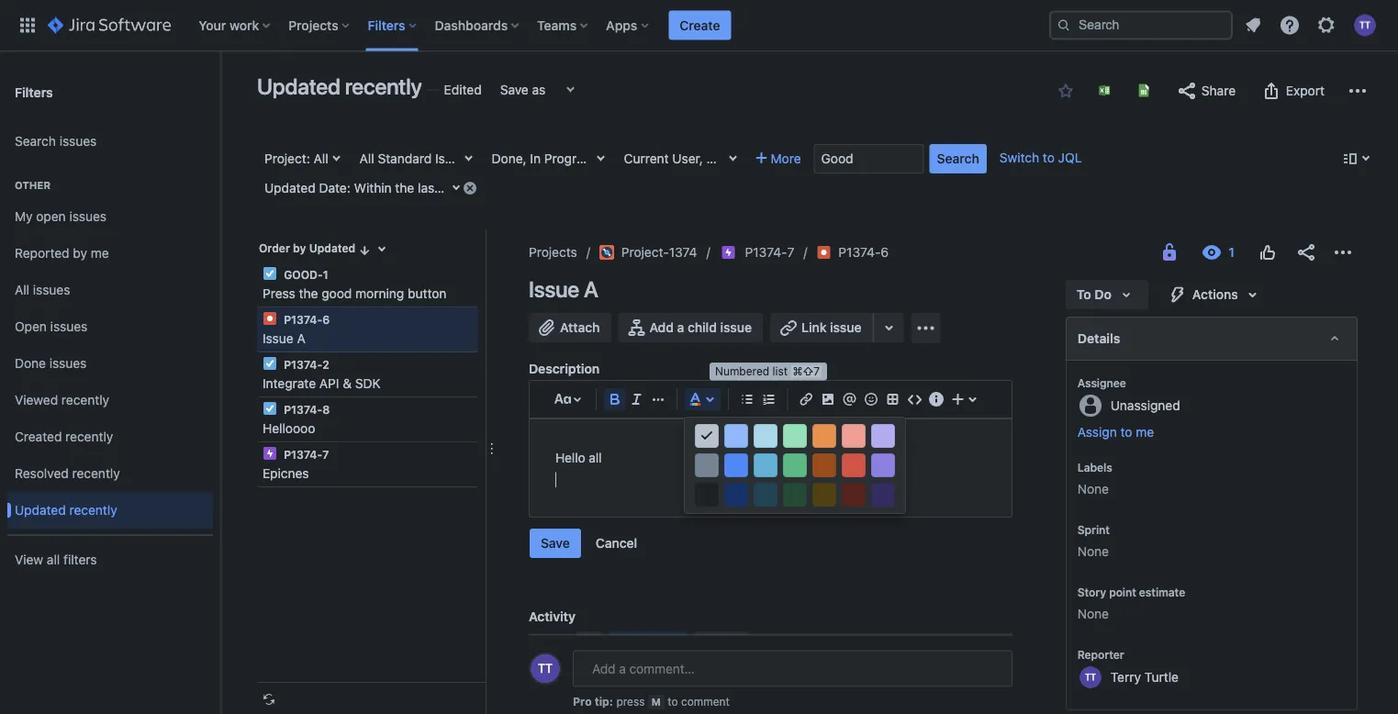 Task type: describe. For each thing, give the bounding box(es) containing it.
1 horizontal spatial updated recently
[[257, 73, 422, 99]]

task image for integrate api & sdk
[[263, 356, 277, 371]]

week
[[452, 180, 483, 196]]

add image, video, or file image
[[817, 388, 839, 410]]

current
[[624, 151, 669, 166]]

updated inside other group
[[15, 503, 66, 518]]

project-1374
[[621, 245, 697, 260]]

updated left small icon
[[309, 242, 355, 255]]

done
[[15, 356, 46, 371]]

1 vertical spatial turtle
[[1145, 669, 1179, 684]]

comments
[[615, 635, 681, 650]]

project: all
[[264, 151, 328, 166]]

assign to me
[[1078, 425, 1154, 440]]

history
[[699, 635, 744, 650]]

switch to jql link
[[1000, 150, 1082, 165]]

p1374- inside 'p1374-6' link
[[839, 245, 881, 260]]

integrate
[[263, 376, 316, 391]]

settings image
[[1316, 14, 1338, 36]]

open issues
[[15, 319, 87, 334]]

0 vertical spatial a
[[584, 276, 598, 302]]

open
[[15, 319, 47, 334]]

1 issue from the left
[[720, 320, 752, 335]]

2 task from the left
[[767, 151, 794, 166]]

⌘⇧7
[[793, 365, 820, 378]]

to inside the done,                                 in progress,                                 launch ready,                                 launched,                                 test,                                 to do dropdown button
[[791, 151, 806, 166]]

menu bar containing all
[[572, 632, 753, 654]]

actions
[[1192, 287, 1238, 302]]

bullet list ⌘⇧8 image
[[736, 388, 758, 410]]

filters
[[63, 552, 97, 567]]

story,
[[729, 151, 764, 166]]

good-1
[[281, 268, 328, 281]]

switch
[[1000, 150, 1039, 165]]

sprint
[[1078, 523, 1110, 536]]

my
[[15, 209, 33, 224]]

p1374- for epicnes
[[284, 448, 322, 461]]

filters inside popup button
[[368, 17, 405, 33]]

eloisefrancis23,
[[784, 151, 877, 166]]

story
[[1078, 586, 1106, 599]]

updated date: within the last 1 week
[[264, 180, 483, 196]]

unassigned,
[[707, 151, 780, 166]]

mention image
[[839, 388, 861, 410]]

search issues
[[15, 134, 97, 149]]

project-1374 link
[[599, 241, 697, 263]]

1 vertical spatial a
[[297, 331, 305, 346]]

link web pages and more image
[[878, 317, 900, 339]]

Bold purple radio
[[871, 424, 895, 448]]

more button
[[749, 144, 808, 174]]

table image
[[882, 388, 904, 410]]

details element
[[1066, 317, 1358, 361]]

labels
[[1078, 461, 1112, 474]]

link
[[801, 320, 827, 335]]

details
[[1078, 331, 1120, 346]]

search image
[[1057, 18, 1071, 33]]

all for all issues
[[15, 282, 29, 298]]

by for order
[[293, 242, 306, 255]]

copy link to issue image
[[885, 244, 900, 259]]

org-
[[881, 151, 906, 166]]

Bold orange radio
[[812, 424, 836, 448]]

done,
[[492, 151, 527, 166]]

save for save
[[541, 536, 570, 551]]

epic image
[[721, 245, 736, 260]]

numbered list ⌘⇧7 image
[[758, 388, 780, 410]]

Search issues using keywords text field
[[814, 144, 924, 174]]

notifications image
[[1242, 14, 1264, 36]]

Add a comment… field
[[573, 650, 1012, 687]]

as
[[532, 82, 546, 97]]

add app image
[[915, 317, 937, 339]]

Bold green radio
[[783, 424, 807, 448]]

reported by me link
[[7, 235, 213, 272]]

in
[[530, 151, 541, 166]]

api
[[319, 376, 339, 391]]

search for search issues
[[15, 134, 56, 149]]

info panel image
[[925, 388, 947, 410]]

text styles image
[[552, 388, 574, 410]]

p1374-2
[[281, 358, 329, 371]]

comments button
[[610, 632, 687, 654]]

your
[[199, 17, 226, 33]]

none inside 'labels none'
[[1078, 482, 1109, 497]]

recently for 'created recently' link
[[65, 429, 113, 444]]

assign
[[1078, 425, 1117, 440]]

issue up p1374-2
[[263, 331, 293, 346]]

Purple radio
[[871, 454, 895, 477]]

edited
[[444, 82, 482, 97]]

create
[[680, 17, 720, 33]]

assignee
[[1078, 376, 1126, 389]]

sidebar navigation image
[[200, 73, 241, 110]]

Subtle yellow radio
[[812, 483, 836, 507]]

recently down filters popup button
[[345, 73, 422, 99]]

updated recently inside other group
[[15, 503, 117, 518]]

2 none from the top
[[1078, 544, 1109, 559]]

turtle inside dropdown button
[[990, 151, 1024, 166]]

numbered list ⌘⇧7
[[715, 365, 820, 378]]

within
[[354, 180, 392, 196]]

Subtle green radio
[[783, 483, 807, 507]]

task image for helloooo
[[263, 401, 277, 416]]

Bold blue radio
[[724, 424, 748, 448]]

test,
[[759, 151, 788, 166]]

reporter
[[1078, 648, 1124, 661]]

Green radio
[[783, 454, 807, 477]]

open issues link
[[7, 308, 213, 345]]

me for assign to me
[[1136, 425, 1154, 440]]

viewed recently link
[[7, 382, 213, 419]]

button
[[408, 286, 447, 301]]

0 horizontal spatial 1
[[323, 268, 328, 281]]

issues for all issues
[[33, 282, 70, 298]]

Gray radio
[[695, 454, 719, 477]]

Subtle blue radio
[[724, 483, 748, 507]]

viewed
[[15, 393, 58, 408]]

sub-
[[530, 151, 559, 166]]

Subtle red radio
[[842, 483, 866, 507]]

tooltip containing numbered list
[[710, 363, 827, 381]]

my open issues link
[[7, 198, 213, 235]]

launch
[[604, 151, 647, 166]]

&
[[343, 376, 352, 391]]

share image
[[1295, 241, 1317, 263]]

all issues link
[[7, 272, 213, 308]]

1 vertical spatial 6
[[322, 313, 330, 326]]

help image
[[1279, 14, 1301, 36]]

1 horizontal spatial issue a
[[529, 276, 598, 302]]

p1374-6 link
[[839, 241, 889, 263]]

resolved
[[15, 466, 69, 481]]

bold ⌘b image
[[604, 388, 626, 410]]

current user,                                 unassigned,                                 eloisefrancis23,                                 org-admins,                                 terry turtle
[[624, 151, 1024, 166]]

newest
[[910, 635, 955, 650]]

p1374- for helloooo
[[284, 403, 322, 416]]

p1374- for issue a
[[284, 313, 322, 326]]

issues inside my open issues 'link'
[[69, 209, 107, 224]]

projects for 'projects' popup button
[[288, 17, 338, 33]]

1 horizontal spatial 7
[[787, 245, 794, 260]]

appswitcher icon image
[[17, 14, 39, 36]]

Red radio
[[842, 454, 866, 477]]

good
[[322, 286, 352, 301]]

recently for "updated recently" link
[[69, 503, 117, 518]]

comment
[[681, 695, 730, 708]]

0 vertical spatial 6
[[881, 245, 889, 260]]

emoji image
[[860, 388, 882, 410]]

search issues link
[[7, 123, 213, 160]]

1 vertical spatial issue a
[[263, 331, 305, 346]]

save as
[[500, 82, 546, 97]]

user,
[[672, 151, 703, 166]]

share
[[1202, 83, 1236, 98]]

jql
[[1058, 150, 1082, 165]]

profile image of terry turtle image
[[531, 654, 560, 683]]

morning
[[355, 286, 404, 301]]

launched,
[[694, 151, 756, 166]]

open in google sheets image
[[1137, 83, 1151, 98]]

all for view
[[47, 552, 60, 567]]

epicnes
[[263, 466, 309, 481]]

updated down 'projects' popup button
[[257, 73, 340, 99]]

me for reported by me
[[91, 246, 109, 261]]

project:
[[264, 151, 310, 166]]



Task type: vqa. For each thing, say whether or not it's contained in the screenshot.
2nd Strategic plan from the bottom of the page
no



Task type: locate. For each thing, give the bounding box(es) containing it.
issue up week
[[435, 151, 466, 166]]

issue
[[435, 151, 466, 166], [589, 151, 620, 166], [529, 276, 579, 302], [263, 331, 293, 346]]

newest first image
[[987, 635, 1001, 650]]

0 vertical spatial p1374-7
[[745, 245, 794, 260]]

by right order
[[293, 242, 306, 255]]

save left as
[[500, 82, 529, 97]]

search left switch
[[937, 151, 979, 166]]

p1374- for integrate api & sdk
[[284, 358, 322, 371]]

search inside search 'button'
[[937, 151, 979, 166]]

banner containing your work
[[0, 0, 1398, 51]]

done issues
[[15, 356, 87, 371]]

0 horizontal spatial save
[[500, 82, 529, 97]]

small image
[[357, 243, 372, 258]]

do inside to do dropdown button
[[1095, 287, 1112, 302]]

option group
[[685, 421, 905, 451], [685, 451, 905, 480], [685, 480, 905, 510]]

other group
[[7, 160, 213, 534]]

1 horizontal spatial issue
[[830, 320, 862, 335]]

none inside story point estimate none
[[1078, 606, 1109, 622]]

save
[[500, 82, 529, 97], [541, 536, 570, 551]]

Search field
[[1049, 11, 1233, 40]]

p1374- down the press
[[284, 313, 322, 326]]

tip:
[[595, 695, 613, 708]]

1 vertical spatial 1
[[323, 268, 328, 281]]

0 horizontal spatial to
[[668, 695, 678, 708]]

1 horizontal spatial a
[[584, 276, 598, 302]]

labels none
[[1078, 461, 1112, 497]]

open in microsoft excel image
[[1097, 83, 1112, 98]]

terry inside dropdown button
[[956, 151, 987, 166]]

1 vertical spatial save
[[541, 536, 570, 551]]

to for switch
[[1043, 150, 1055, 165]]

2 types, from the left
[[624, 151, 663, 166]]

resolved recently
[[15, 466, 120, 481]]

Yellow radio
[[812, 454, 836, 477]]

done,                                 in progress,                                 launch ready,                                 launched,                                 test,                                 to do button
[[484, 144, 826, 174]]

jira software image
[[48, 14, 171, 36], [48, 14, 171, 36]]

story point estimate none
[[1078, 586, 1185, 622]]

updated down "project:"
[[264, 180, 316, 196]]

export
[[1286, 83, 1325, 98]]

0 horizontal spatial do
[[809, 151, 826, 166]]

recently down 'created recently' link
[[72, 466, 120, 481]]

view all filters link
[[7, 542, 213, 578]]

1 vertical spatial search
[[937, 151, 979, 166]]

0 horizontal spatial to
[[791, 151, 806, 166]]

1 vertical spatial task image
[[263, 401, 277, 416]]

recently down resolved recently link
[[69, 503, 117, 518]]

save inside button
[[500, 82, 529, 97]]

0 vertical spatial terry
[[956, 151, 987, 166]]

0 horizontal spatial a
[[297, 331, 305, 346]]

1 vertical spatial none
[[1078, 544, 1109, 559]]

task image
[[263, 266, 277, 281]]

more formatting image
[[647, 388, 669, 410]]

all inside button
[[581, 635, 597, 650]]

1 horizontal spatial task
[[767, 151, 794, 166]]

issue right child
[[720, 320, 752, 335]]

1 horizontal spatial 6
[[881, 245, 889, 260]]

0 horizontal spatial projects
[[288, 17, 338, 33]]

1 up 'good'
[[323, 268, 328, 281]]

0 horizontal spatial types,
[[470, 151, 509, 166]]

1 horizontal spatial p1374-6
[[839, 245, 889, 260]]

issues inside search issues link
[[59, 134, 97, 149]]

bug image down the press
[[263, 311, 277, 326]]

issues right the open
[[69, 209, 107, 224]]

banner
[[0, 0, 1398, 51]]

apps button
[[601, 11, 656, 40]]

p1374-6 down the press
[[281, 313, 330, 326]]

0 vertical spatial projects
[[288, 17, 338, 33]]

6 up link web pages and more icon
[[881, 245, 889, 260]]

add a child issue button
[[618, 313, 763, 342]]

issue a down projects link
[[529, 276, 598, 302]]

none down story
[[1078, 606, 1109, 622]]

search up other
[[15, 134, 56, 149]]

1 option group from the top
[[685, 421, 905, 451]]

recently down viewed recently "link"
[[65, 429, 113, 444]]

attach button
[[529, 313, 611, 342]]

reporter pin to top. only you can see pinned fields. image
[[1128, 647, 1143, 662]]

order by updated
[[259, 242, 355, 255]]

terry turtle
[[1111, 669, 1179, 684]]

search
[[15, 134, 56, 149], [937, 151, 979, 166]]

1 horizontal spatial save
[[541, 536, 570, 551]]

do up details
[[1095, 287, 1112, 302]]

recently for viewed recently "link"
[[61, 393, 109, 408]]

filters right 'projects' popup button
[[368, 17, 405, 33]]

issues inside all issues link
[[33, 282, 70, 298]]

0 horizontal spatial all
[[47, 552, 60, 567]]

apps
[[606, 17, 637, 33]]

code snippet image
[[904, 388, 926, 410]]

to right test,
[[791, 151, 806, 166]]

1 horizontal spatial filters
[[368, 17, 405, 33]]

dashboards
[[435, 17, 508, 33]]

0 horizontal spatial terry
[[956, 151, 987, 166]]

point
[[1109, 586, 1136, 599]]

to right m
[[668, 695, 678, 708]]

p1374- up helloooo
[[284, 403, 322, 416]]

Bold red radio
[[842, 424, 866, 448]]

updated recently down 'projects' popup button
[[257, 73, 422, 99]]

task image up the integrate
[[263, 356, 277, 371]]

1 vertical spatial to
[[1077, 287, 1091, 302]]

the
[[395, 180, 414, 196], [299, 286, 318, 301]]

1 vertical spatial projects
[[529, 245, 577, 260]]

1 horizontal spatial types,
[[624, 151, 663, 166]]

created recently link
[[7, 419, 213, 455]]

issue a up p1374-2
[[263, 331, 305, 346]]

0 horizontal spatial p1374-7
[[281, 448, 329, 461]]

child
[[688, 320, 717, 335]]

0 vertical spatial 1
[[442, 180, 448, 196]]

me down my open issues 'link'
[[91, 246, 109, 261]]

recently for resolved recently link
[[72, 466, 120, 481]]

bug image left 'p1374-6' link
[[817, 245, 831, 260]]

Dark gray radio
[[695, 483, 719, 507]]

a up attach
[[584, 276, 598, 302]]

7 down 8
[[322, 448, 329, 461]]

option group up green option
[[685, 421, 905, 451]]

all for hello
[[589, 450, 602, 465]]

to right assign
[[1121, 425, 1132, 440]]

0 horizontal spatial filters
[[15, 84, 53, 99]]

0 horizontal spatial task
[[559, 151, 586, 166]]

turtle
[[990, 151, 1024, 166], [1145, 669, 1179, 684]]

all inside text field
[[589, 450, 602, 465]]

remove criteria image
[[463, 180, 477, 195]]

0 horizontal spatial the
[[299, 286, 318, 301]]

to left jql
[[1043, 150, 1055, 165]]

recently up created recently
[[61, 393, 109, 408]]

updated down resolved
[[15, 503, 66, 518]]

history button
[[694, 632, 749, 654]]

p1374- up epicnes
[[284, 448, 322, 461]]

epic image
[[263, 446, 277, 461]]

1 vertical spatial me
[[1136, 425, 1154, 440]]

estimate
[[1139, 586, 1185, 599]]

all up date:
[[314, 151, 328, 166]]

primary element
[[11, 0, 1049, 51]]

link issue
[[801, 320, 862, 335]]

admins,
[[906, 151, 953, 166]]

last
[[418, 180, 439, 196]]

1 vertical spatial terry
[[1111, 669, 1141, 684]]

cancel button
[[585, 529, 648, 558]]

1 horizontal spatial p1374-7
[[745, 245, 794, 260]]

p1374- left copy link to issue image
[[839, 245, 881, 260]]

2 option group from the top
[[685, 451, 905, 480]]

do
[[809, 151, 826, 166], [1095, 287, 1112, 302]]

1 horizontal spatial all
[[589, 450, 602, 465]]

1 task image from the top
[[263, 356, 277, 371]]

0 vertical spatial issue a
[[529, 276, 598, 302]]

task right story,
[[767, 151, 794, 166]]

1 horizontal spatial turtle
[[1145, 669, 1179, 684]]

small image
[[1059, 84, 1073, 98]]

updated
[[257, 73, 340, 99], [264, 180, 316, 196], [309, 242, 355, 255], [15, 503, 66, 518]]

switch to jql
[[1000, 150, 1082, 165]]

by inside other group
[[73, 246, 87, 261]]

all up open on the left of the page
[[15, 282, 29, 298]]

0 vertical spatial save
[[500, 82, 529, 97]]

the down good-1
[[299, 286, 318, 301]]

sdk
[[355, 376, 381, 391]]

projects inside popup button
[[288, 17, 338, 33]]

all right show:
[[581, 635, 597, 650]]

save inside "button"
[[541, 536, 570, 551]]

1 right last at left top
[[442, 180, 448, 196]]

teams button
[[532, 11, 595, 40]]

1 vertical spatial the
[[299, 286, 318, 301]]

0 horizontal spatial issue
[[720, 320, 752, 335]]

Default radio
[[695, 424, 719, 448]]

newest first
[[910, 635, 983, 650]]

2 horizontal spatial to
[[1121, 425, 1132, 440]]

2 vertical spatial to
[[668, 695, 678, 708]]

8
[[322, 403, 330, 416]]

3 none from the top
[[1078, 606, 1109, 622]]

standard
[[378, 151, 432, 166]]

add a child issue
[[650, 320, 752, 335]]

assignee pin to top. only you can see pinned fields. image
[[1130, 375, 1144, 390]]

to for assign
[[1121, 425, 1132, 440]]

updated recently down resolved recently
[[15, 503, 117, 518]]

1 horizontal spatial to
[[1077, 287, 1091, 302]]

search inside search issues link
[[15, 134, 56, 149]]

p1374- right epic icon
[[745, 245, 787, 260]]

issues for open issues
[[50, 319, 87, 334]]

0 vertical spatial 7
[[787, 245, 794, 260]]

projects for projects link
[[529, 245, 577, 260]]

0 vertical spatial me
[[91, 246, 109, 261]]

your work
[[199, 17, 259, 33]]

Description - Main content area, start typing to enter text. text field
[[555, 447, 986, 491]]

projects right work
[[288, 17, 338, 33]]

Bold teal radio
[[754, 424, 778, 448]]

p1374-7 right epic icon
[[745, 245, 794, 260]]

projects left project 1374 image
[[529, 245, 577, 260]]

0 vertical spatial search
[[15, 134, 56, 149]]

newest first button
[[899, 632, 1012, 654]]

0 vertical spatial bug image
[[817, 245, 831, 260]]

Blue radio
[[724, 454, 748, 477]]

do right more on the right top of page
[[809, 151, 826, 166]]

all inside other group
[[15, 282, 29, 298]]

hello all
[[555, 450, 602, 465]]

0 horizontal spatial p1374-6
[[281, 313, 330, 326]]

to up details
[[1077, 287, 1091, 302]]

press
[[616, 695, 645, 708]]

issue right link
[[830, 320, 862, 335]]

integrate api & sdk
[[263, 376, 381, 391]]

terry
[[956, 151, 987, 166], [1111, 669, 1141, 684]]

1 none from the top
[[1078, 482, 1109, 497]]

0 horizontal spatial by
[[73, 246, 87, 261]]

do inside the done,                                 in progress,                                 launch ready,                                 launched,                                 test,                                 to do dropdown button
[[809, 151, 826, 166]]

0 horizontal spatial turtle
[[990, 151, 1024, 166]]

dashboards button
[[429, 11, 526, 40]]

p1374-7 up epicnes
[[281, 448, 329, 461]]

1 horizontal spatial by
[[293, 242, 306, 255]]

all for all standard issue types,                                 all sub-task issue types,                                 bug,                                 epic,                                 story,                                 task
[[360, 151, 374, 166]]

1 horizontal spatial projects
[[529, 245, 577, 260]]

default image
[[696, 425, 718, 447]]

0 vertical spatial updated recently
[[257, 73, 422, 99]]

task right in
[[559, 151, 586, 166]]

0 vertical spatial none
[[1078, 482, 1109, 497]]

issues for done issues
[[49, 356, 87, 371]]

1 horizontal spatial do
[[1095, 287, 1112, 302]]

Teal radio
[[754, 454, 778, 477]]

link image
[[795, 388, 817, 410]]

helloooo
[[263, 421, 315, 436]]

1 horizontal spatial me
[[1136, 425, 1154, 440]]

to inside to do dropdown button
[[1077, 287, 1091, 302]]

option group up subtle green option
[[685, 451, 905, 480]]

0 horizontal spatial updated recently
[[15, 503, 117, 518]]

0 vertical spatial do
[[809, 151, 826, 166]]

resolved recently link
[[7, 455, 213, 492]]

issues inside done issues link
[[49, 356, 87, 371]]

actions image
[[1332, 241, 1354, 263]]

1 horizontal spatial bug image
[[817, 245, 831, 260]]

activity
[[529, 609, 576, 624]]

all for all
[[581, 635, 597, 650]]

updated recently link
[[7, 492, 213, 529]]

view
[[15, 552, 43, 567]]

0 horizontal spatial search
[[15, 134, 56, 149]]

viewed recently
[[15, 393, 109, 408]]

all left in
[[512, 151, 527, 166]]

1 vertical spatial updated recently
[[15, 503, 117, 518]]

issues up open issues
[[33, 282, 70, 298]]

0 horizontal spatial bug image
[[263, 311, 277, 326]]

1 vertical spatial p1374-7
[[281, 448, 329, 461]]

1 types, from the left
[[470, 151, 509, 166]]

save left cancel
[[541, 536, 570, 551]]

to do
[[1077, 287, 1112, 302]]

terry right admins,
[[956, 151, 987, 166]]

done,                                 in progress,                                 launch ready,                                 launched,                                 test,                                 to do
[[492, 151, 826, 166]]

to inside button
[[1121, 425, 1132, 440]]

1 vertical spatial to
[[1121, 425, 1132, 440]]

search button
[[930, 144, 987, 174]]

recently inside "link"
[[61, 393, 109, 408]]

1 vertical spatial 7
[[322, 448, 329, 461]]

p1374-7 link
[[745, 241, 794, 263]]

bug image
[[817, 245, 831, 260], [263, 311, 277, 326]]

all button
[[576, 632, 602, 654]]

the left last at left top
[[395, 180, 414, 196]]

attach
[[560, 320, 600, 335]]

1 horizontal spatial search
[[937, 151, 979, 166]]

vote options: no one has voted for this issue yet. image
[[1257, 241, 1279, 263]]

terry down reporter pin to top. only you can see pinned fields. image
[[1111, 669, 1141, 684]]

tooltip
[[710, 363, 827, 381]]

menu bar
[[572, 632, 753, 654]]

me down unassigned
[[1136, 425, 1154, 440]]

Subtle purple radio
[[871, 483, 895, 507]]

issues right open on the left of the page
[[50, 319, 87, 334]]

by right 'reported'
[[73, 246, 87, 261]]

my open issues
[[15, 209, 107, 224]]

all right hello
[[589, 450, 602, 465]]

0 horizontal spatial 6
[[322, 313, 330, 326]]

0 vertical spatial to
[[1043, 150, 1055, 165]]

a
[[584, 276, 598, 302], [297, 331, 305, 346]]

issues for search issues
[[59, 134, 97, 149]]

me inside reported by me link
[[91, 246, 109, 261]]

order by updated link
[[257, 237, 374, 259]]

0 vertical spatial task image
[[263, 356, 277, 371]]

save for save as
[[500, 82, 529, 97]]

1 horizontal spatial the
[[395, 180, 414, 196]]

0 horizontal spatial issue a
[[263, 331, 305, 346]]

project 1374 image
[[599, 245, 614, 260]]

option group down green option
[[685, 480, 905, 510]]

task image
[[263, 356, 277, 371], [263, 401, 277, 416]]

1 vertical spatial do
[[1095, 287, 1112, 302]]

filters up search issues
[[15, 84, 53, 99]]

3 option group from the top
[[685, 480, 905, 510]]

0 vertical spatial all
[[589, 450, 602, 465]]

pro tip: press m to comment
[[573, 695, 730, 708]]

task image up helloooo
[[263, 401, 277, 416]]

1 vertical spatial filters
[[15, 84, 53, 99]]

filters button
[[362, 11, 424, 40]]

1374
[[669, 245, 697, 260]]

7 right epic icon
[[787, 245, 794, 260]]

issues up viewed recently
[[49, 356, 87, 371]]

more
[[771, 151, 801, 166]]

0 vertical spatial the
[[395, 180, 414, 196]]

projects
[[288, 17, 338, 33], [529, 245, 577, 260]]

turtle down story point estimate none
[[1145, 669, 1179, 684]]

p1374-
[[745, 245, 787, 260], [839, 245, 881, 260], [284, 313, 322, 326], [284, 358, 322, 371], [284, 403, 322, 416], [284, 448, 322, 461]]

all right view
[[47, 552, 60, 567]]

issues inside open issues link
[[50, 319, 87, 334]]

none down sprint
[[1078, 544, 1109, 559]]

by for reported
[[73, 246, 87, 261]]

0 vertical spatial p1374-6
[[839, 245, 889, 260]]

projects button
[[283, 11, 357, 40]]

0 horizontal spatial me
[[91, 246, 109, 261]]

0 vertical spatial filters
[[368, 17, 405, 33]]

turtle right search 'button'
[[990, 151, 1024, 166]]

your profile and settings image
[[1354, 14, 1376, 36]]

1 horizontal spatial terry
[[1111, 669, 1141, 684]]

press the good morning button
[[263, 286, 447, 301]]

1 task from the left
[[559, 151, 586, 166]]

all up within
[[360, 151, 374, 166]]

reported by me
[[15, 246, 109, 261]]

0 horizontal spatial 7
[[322, 448, 329, 461]]

p1374- up the integrate
[[284, 358, 322, 371]]

2 task image from the top
[[263, 401, 277, 416]]

0 vertical spatial turtle
[[990, 151, 1024, 166]]

2 issue from the left
[[830, 320, 862, 335]]

1 vertical spatial all
[[47, 552, 60, 567]]

types,
[[470, 151, 509, 166], [624, 151, 663, 166]]

issue left current
[[589, 151, 620, 166]]

open
[[36, 209, 66, 224]]

none down labels
[[1078, 482, 1109, 497]]

6 down 'good'
[[322, 313, 330, 326]]

p1374-8
[[281, 403, 330, 416]]

a up p1374-2
[[297, 331, 305, 346]]

1 horizontal spatial 1
[[442, 180, 448, 196]]

progress,
[[544, 151, 600, 166]]

share link
[[1167, 76, 1245, 106]]

2 vertical spatial none
[[1078, 606, 1109, 622]]

assign to me button
[[1078, 423, 1339, 442]]

p1374- inside the p1374-7 link
[[745, 245, 787, 260]]

save as button
[[491, 75, 555, 105]]

italic ⌘i image
[[626, 388, 648, 410]]

1 horizontal spatial to
[[1043, 150, 1055, 165]]

1 vertical spatial p1374-6
[[281, 313, 330, 326]]

p1374-6 up link web pages and more icon
[[839, 245, 889, 260]]

issues up my open issues
[[59, 134, 97, 149]]

Subtle teal radio
[[754, 483, 778, 507]]

issue down projects link
[[529, 276, 579, 302]]

search for search
[[937, 151, 979, 166]]

created recently
[[15, 429, 113, 444]]

0 vertical spatial to
[[791, 151, 806, 166]]

1 vertical spatial bug image
[[263, 311, 277, 326]]

me inside assign to me button
[[1136, 425, 1154, 440]]



